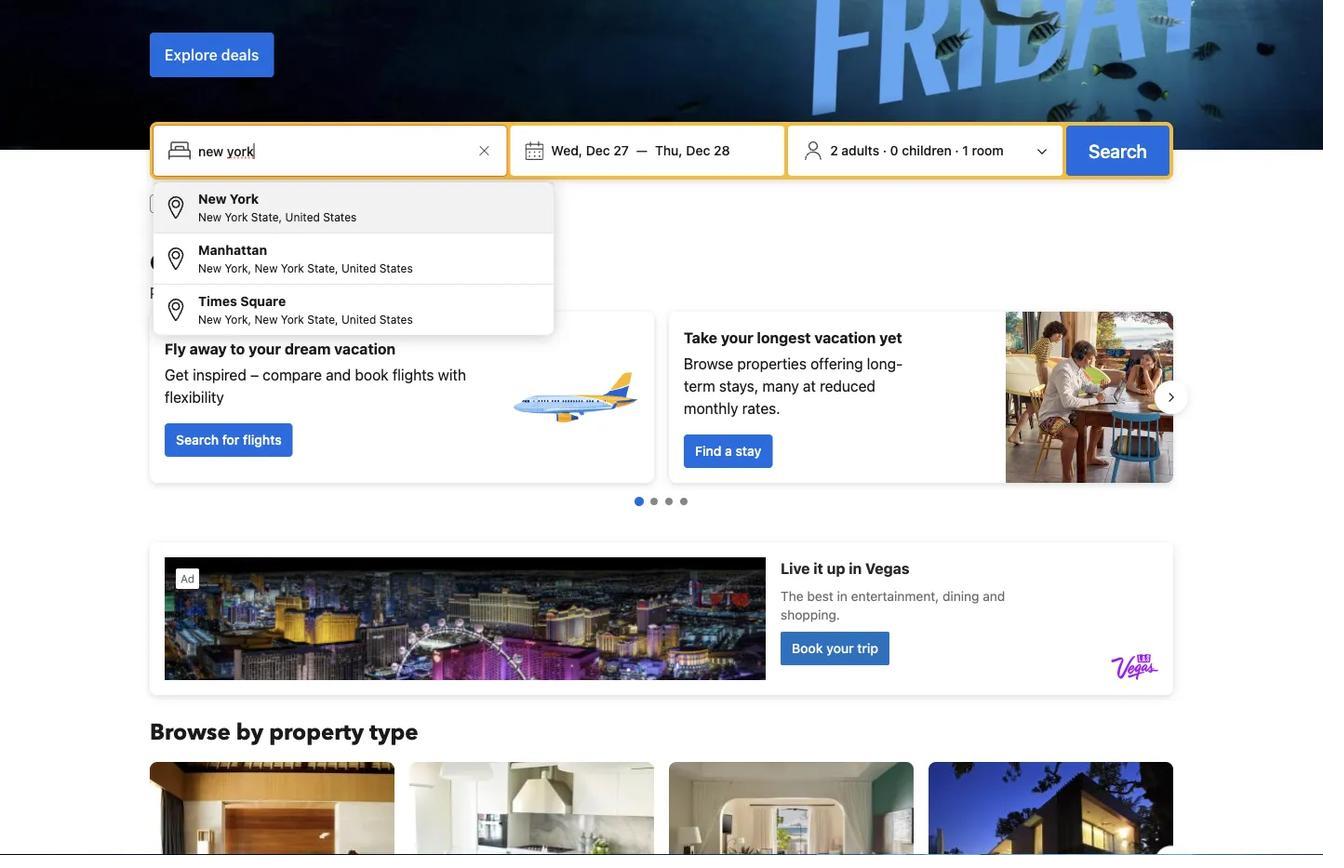 Task type: vqa. For each thing, say whether or not it's contained in the screenshot.
the other
no



Task type: locate. For each thing, give the bounding box(es) containing it.
0 vertical spatial states
[[323, 210, 357, 223]]

1 dec from the left
[[586, 143, 610, 158]]

york
[[230, 191, 259, 207], [225, 210, 248, 223], [281, 262, 304, 275], [281, 313, 304, 326]]

at
[[803, 377, 816, 395]]

states up the offers
[[379, 262, 413, 275]]

—
[[637, 143, 648, 158]]

york, inside times square new york, new york state, united states
[[225, 313, 251, 326]]

flights right looking
[[432, 196, 469, 211]]

for right looking
[[412, 196, 429, 211]]

search inside button
[[1089, 140, 1148, 161]]

united inside new york new york state, united states
[[285, 210, 320, 223]]

manhattan
[[198, 242, 267, 258]]

0 horizontal spatial ·
[[883, 143, 887, 158]]

united down the offers
[[342, 313, 376, 326]]

explore deals
[[165, 46, 259, 64]]

take
[[684, 329, 718, 347]]

·
[[883, 143, 887, 158], [955, 143, 959, 158]]

wed, dec 27 button
[[544, 134, 637, 168]]

new
[[198, 191, 227, 207], [198, 210, 222, 223], [198, 262, 222, 275], [254, 262, 278, 275], [198, 313, 222, 326], [254, 313, 278, 326]]

0 horizontal spatial and
[[279, 284, 304, 302]]

1 horizontal spatial your
[[721, 329, 754, 347]]

compare
[[263, 366, 322, 384]]

your
[[721, 329, 754, 347], [249, 340, 281, 358]]

browse
[[684, 355, 734, 373], [150, 717, 231, 748]]

1 vertical spatial and
[[326, 366, 351, 384]]

2 vertical spatial united
[[342, 313, 376, 326]]

longest
[[757, 329, 811, 347]]

1
[[963, 143, 969, 158]]

region
[[135, 304, 1189, 491], [135, 755, 1189, 855]]

2 york, from the top
[[225, 313, 251, 326]]

york inside manhattan new york, new york state, united states
[[281, 262, 304, 275]]

0 vertical spatial united
[[285, 210, 320, 223]]

state, inside new york new york state, united states
[[251, 210, 282, 223]]

browse up term
[[684, 355, 734, 373]]

monthly
[[684, 400, 739, 417]]

states
[[323, 210, 357, 223], [379, 262, 413, 275], [379, 313, 413, 326]]

state, down special
[[307, 313, 338, 326]]

for inside offers promotions, deals, and special offers for you
[[402, 284, 421, 302]]

1 region from the top
[[135, 304, 1189, 491]]

flights
[[432, 196, 469, 211], [393, 366, 434, 384], [243, 432, 282, 448]]

2
[[830, 143, 838, 158]]

get
[[165, 366, 189, 384]]

1 vertical spatial state,
[[307, 262, 338, 275]]

adults
[[842, 143, 880, 158]]

1 horizontal spatial browse
[[684, 355, 734, 373]]

1 vertical spatial search
[[176, 432, 219, 448]]

and right "deals,"
[[279, 284, 304, 302]]

states inside new york new york state, united states
[[323, 210, 357, 223]]

deals
[[221, 46, 259, 64]]

your inside fly away to your dream vacation get inspired – compare and book flights with flexibility
[[249, 340, 281, 358]]

state, inside manhattan new york, new york state, united states
[[307, 262, 338, 275]]

and
[[279, 284, 304, 302], [326, 366, 351, 384]]

–
[[250, 366, 259, 384]]

property
[[269, 717, 364, 748]]

2 vertical spatial states
[[379, 313, 413, 326]]

united up the offers
[[342, 262, 376, 275]]

york, down times
[[225, 313, 251, 326]]

group containing new york
[[154, 182, 554, 335]]

states down the offers
[[379, 313, 413, 326]]

0 horizontal spatial browse
[[150, 717, 231, 748]]

dec left 27
[[586, 143, 610, 158]]

states left looking
[[323, 210, 357, 223]]

· left 1
[[955, 143, 959, 158]]

state, right traveling
[[251, 210, 282, 223]]

room
[[972, 143, 1004, 158]]

region containing take your longest vacation yet
[[135, 304, 1189, 491]]

1 vertical spatial york,
[[225, 313, 251, 326]]

times
[[198, 294, 237, 309]]

1 vertical spatial states
[[379, 262, 413, 275]]

search for flights link
[[165, 424, 293, 457]]

united
[[285, 210, 320, 223], [342, 262, 376, 275], [342, 313, 376, 326]]

0 vertical spatial york,
[[225, 262, 251, 275]]

book
[[355, 366, 389, 384]]

· left 0
[[883, 143, 887, 158]]

2 vertical spatial state,
[[307, 313, 338, 326]]

0
[[890, 143, 899, 158]]

type
[[370, 717, 418, 748]]

1 horizontal spatial vacation
[[815, 329, 876, 347]]

away
[[190, 340, 227, 358]]

0 horizontal spatial your
[[249, 340, 281, 358]]

and left book
[[326, 366, 351, 384]]

your right take at the top
[[721, 329, 754, 347]]

properties
[[738, 355, 807, 373]]

new york option
[[154, 182, 554, 234]]

your right 'to'
[[249, 340, 281, 358]]

search for search for flights
[[176, 432, 219, 448]]

main content
[[135, 248, 1189, 855]]

united up manhattan new york, new york state, united states
[[285, 210, 320, 223]]

vacation up book
[[334, 340, 396, 358]]

offers
[[359, 284, 398, 302]]

state, inside times square new york, new york state, united states
[[307, 313, 338, 326]]

flights down –
[[243, 432, 282, 448]]

state,
[[251, 210, 282, 223], [307, 262, 338, 275], [307, 313, 338, 326]]

stay
[[736, 444, 762, 459]]

find
[[695, 444, 722, 459]]

1 vertical spatial flights
[[393, 366, 434, 384]]

1 horizontal spatial dec
[[686, 143, 710, 158]]

times square new york, new york state, united states
[[198, 294, 413, 326]]

yet
[[880, 329, 903, 347]]

york up dream
[[281, 313, 304, 326]]

offering
[[811, 355, 863, 373]]

1 vertical spatial region
[[135, 755, 1189, 855]]

manhattan new york, new york state, united states
[[198, 242, 413, 275]]

0 vertical spatial region
[[135, 304, 1189, 491]]

1 york, from the top
[[225, 262, 251, 275]]

flights left with at the top left of page
[[393, 366, 434, 384]]

united inside times square new york, new york state, united states
[[342, 313, 376, 326]]

your inside take your longest vacation yet browse properties offering long- term stays, many at reduced monthly rates.
[[721, 329, 754, 347]]

york, down manhattan
[[225, 262, 251, 275]]

with
[[438, 366, 466, 384]]

0 horizontal spatial vacation
[[334, 340, 396, 358]]

progress bar
[[635, 497, 688, 506]]

2 vertical spatial flights
[[243, 432, 282, 448]]

0 horizontal spatial search
[[176, 432, 219, 448]]

0 vertical spatial browse
[[684, 355, 734, 373]]

1 horizontal spatial and
[[326, 366, 351, 384]]

search for flights
[[176, 432, 282, 448]]

take your longest vacation yet browse properties offering long- term stays, many at reduced monthly rates.
[[684, 329, 903, 417]]

for left you
[[402, 284, 421, 302]]

york,
[[225, 262, 251, 275], [225, 313, 251, 326]]

dec left 28
[[686, 143, 710, 158]]

vacation
[[815, 329, 876, 347], [334, 340, 396, 358]]

i'm
[[343, 196, 361, 211]]

group
[[154, 182, 554, 335]]

0 vertical spatial state,
[[251, 210, 282, 223]]

dec
[[586, 143, 610, 158], [686, 143, 710, 158]]

york left work
[[230, 191, 259, 207]]

28
[[714, 143, 730, 158]]

for
[[253, 196, 270, 211], [412, 196, 429, 211], [402, 284, 421, 302], [222, 432, 240, 448]]

find a stay link
[[684, 435, 773, 468]]

1 · from the left
[[883, 143, 887, 158]]

0 vertical spatial search
[[1089, 140, 1148, 161]]

0 vertical spatial and
[[279, 284, 304, 302]]

find a stay
[[695, 444, 762, 459]]

2 adults · 0 children · 1 room button
[[796, 133, 1056, 168]]

vacation up offering
[[815, 329, 876, 347]]

1 horizontal spatial search
[[1089, 140, 1148, 161]]

1 vertical spatial united
[[342, 262, 376, 275]]

dream
[[285, 340, 331, 358]]

2 · from the left
[[955, 143, 959, 158]]

for down flexibility
[[222, 432, 240, 448]]

vacation inside fly away to your dream vacation get inspired – compare and book flights with flexibility
[[334, 340, 396, 358]]

1 horizontal spatial ·
[[955, 143, 959, 158]]

traveling
[[198, 196, 249, 211]]

fly
[[165, 340, 186, 358]]

0 horizontal spatial dec
[[586, 143, 610, 158]]

and inside fly away to your dream vacation get inspired – compare and book flights with flexibility
[[326, 366, 351, 384]]

states inside times square new york, new york state, united states
[[379, 313, 413, 326]]

york up times square new york, new york state, united states
[[281, 262, 304, 275]]

search
[[1089, 140, 1148, 161], [176, 432, 219, 448]]

state, up special
[[307, 262, 338, 275]]

browse left 'by'
[[150, 717, 231, 748]]



Task type: describe. For each thing, give the bounding box(es) containing it.
special
[[308, 284, 355, 302]]

search button
[[1067, 126, 1170, 176]]

promotions,
[[150, 284, 231, 302]]

new york new york state, united states
[[198, 191, 357, 223]]

a
[[725, 444, 732, 459]]

2 region from the top
[[135, 755, 1189, 855]]

wed,
[[551, 143, 583, 158]]

search for search
[[1089, 140, 1148, 161]]

advertisement region
[[150, 543, 1174, 695]]

vacation inside take your longest vacation yet browse properties offering long- term stays, many at reduced monthly rates.
[[815, 329, 876, 347]]

square
[[240, 294, 286, 309]]

1 vertical spatial browse
[[150, 717, 231, 748]]

offers promotions, deals, and special offers for you
[[150, 248, 449, 302]]

term
[[684, 377, 716, 395]]

i'm traveling for work
[[176, 196, 302, 211]]

and inside offers promotions, deals, and special offers for you
[[279, 284, 304, 302]]

united inside manhattan new york, new york state, united states
[[342, 262, 376, 275]]

deals,
[[235, 284, 275, 302]]

2 adults · 0 children · 1 room
[[830, 143, 1004, 158]]

looking
[[365, 196, 408, 211]]

flights inside search for flights link
[[243, 432, 282, 448]]

Where are you going? field
[[191, 134, 473, 168]]

long-
[[867, 355, 903, 373]]

by
[[236, 717, 264, 748]]

for inside region
[[222, 432, 240, 448]]

york inside times square new york, new york state, united states
[[281, 313, 304, 326]]

to
[[230, 340, 245, 358]]

2 dec from the left
[[686, 143, 710, 158]]

children
[[902, 143, 952, 158]]

take your longest vacation yet image
[[1006, 312, 1174, 483]]

thu,
[[655, 143, 683, 158]]

27
[[614, 143, 629, 158]]

i'm looking for flights
[[343, 196, 469, 211]]

0 vertical spatial flights
[[432, 196, 469, 211]]

flights inside fly away to your dream vacation get inspired – compare and book flights with flexibility
[[393, 366, 434, 384]]

you
[[425, 284, 449, 302]]

work
[[273, 196, 302, 211]]

explore deals link
[[150, 33, 274, 77]]

stays,
[[719, 377, 759, 395]]

states inside manhattan new york, new york state, united states
[[379, 262, 413, 275]]

fly away to your dream vacation image
[[509, 332, 639, 463]]

offers
[[150, 248, 217, 279]]

rates.
[[742, 400, 781, 417]]

flexibility
[[165, 389, 224, 406]]

many
[[763, 377, 799, 395]]

browse by property type
[[150, 717, 418, 748]]

york up manhattan
[[225, 210, 248, 223]]

main content containing offers
[[135, 248, 1189, 855]]

browse inside take your longest vacation yet browse properties offering long- term stays, many at reduced monthly rates.
[[684, 355, 734, 373]]

wed, dec 27 — thu, dec 28
[[551, 143, 730, 158]]

fly away to your dream vacation get inspired – compare and book flights with flexibility
[[165, 340, 466, 406]]

york, inside manhattan new york, new york state, united states
[[225, 262, 251, 275]]

explore
[[165, 46, 218, 64]]

thu, dec 28 button
[[648, 134, 738, 168]]

for left work
[[253, 196, 270, 211]]

reduced
[[820, 377, 876, 395]]

i'm
[[176, 196, 194, 211]]

inspired
[[193, 366, 247, 384]]



